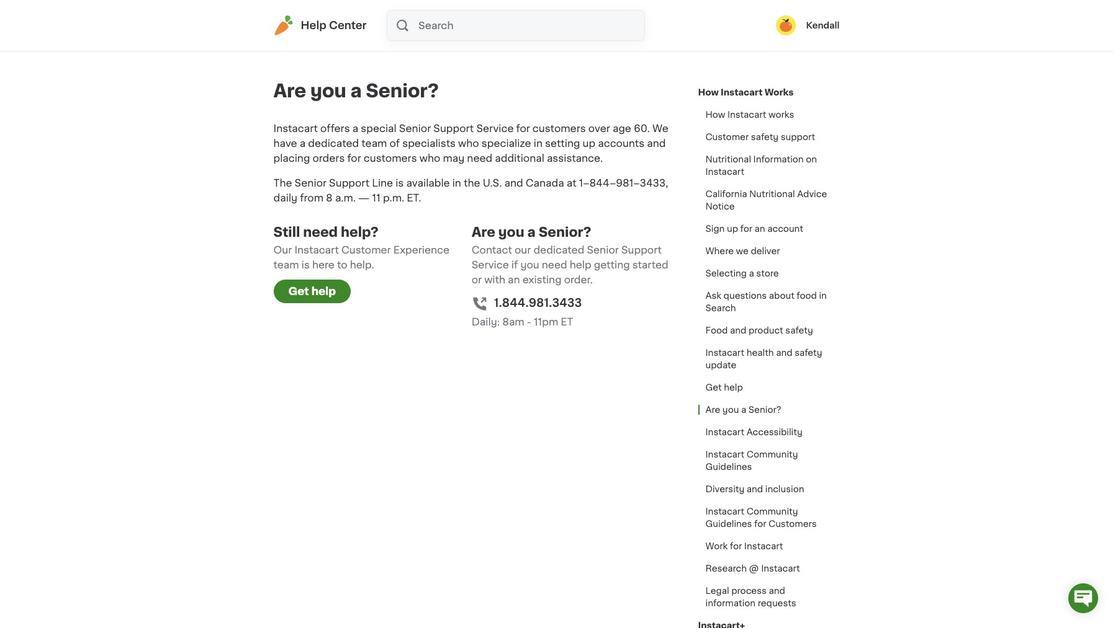 Task type: locate. For each thing, give the bounding box(es) containing it.
available
[[406, 178, 450, 188]]

are up contact
[[472, 226, 495, 239]]

senior inside the senior support line is available in the u.s. and canada at 1–844–981–3433, daily from 8 a.m. — 11 p.m. et.
[[295, 178, 327, 188]]

senior?
[[366, 82, 439, 100], [539, 226, 591, 239], [749, 406, 781, 415]]

0 vertical spatial is
[[396, 178, 404, 188]]

research @ instacart link
[[698, 558, 808, 580]]

0 horizontal spatial get help
[[288, 287, 336, 297]]

1 vertical spatial is
[[302, 260, 310, 270]]

customers inside we have a dedicated team of specialists who specialize in setting up accounts and placing orders for customers who may need additional assistance.
[[364, 153, 417, 163]]

for right orders
[[347, 153, 361, 163]]

support
[[781, 133, 815, 142]]

instacart up have at the top left of page
[[273, 124, 318, 133]]

instacart down diversity
[[706, 508, 744, 517]]

safety right product
[[786, 327, 813, 335]]

an down if
[[508, 275, 520, 285]]

2 vertical spatial support
[[621, 245, 662, 255]]

instacart up update
[[706, 349, 744, 358]]

1 horizontal spatial customer
[[706, 133, 749, 142]]

ask questions about food in search link
[[698, 285, 840, 320]]

community for instacart community guidelines for customers
[[747, 508, 798, 517]]

2 horizontal spatial help
[[724, 384, 743, 392]]

who
[[458, 138, 479, 148], [420, 153, 440, 163]]

senior up the getting
[[587, 245, 619, 255]]

instacart up california
[[706, 168, 744, 176]]

existing
[[523, 275, 562, 285]]

of
[[390, 138, 400, 148]]

help up are you a senior? link
[[724, 384, 743, 392]]

2 vertical spatial are
[[706, 406, 720, 415]]

a
[[351, 82, 362, 100], [352, 124, 358, 133], [300, 138, 306, 148], [527, 226, 536, 239], [749, 269, 754, 278], [741, 406, 746, 415]]

how inside how instacart works link
[[706, 111, 725, 119]]

1 vertical spatial nutritional
[[749, 190, 795, 199]]

daily
[[273, 193, 297, 203]]

senior? up accessibility
[[749, 406, 781, 415]]

get down update
[[706, 384, 722, 392]]

instacart community guidelines
[[706, 451, 798, 472]]

1 community from the top
[[747, 451, 798, 459]]

help.
[[350, 260, 374, 270]]

instacart health and safety update link
[[698, 342, 840, 377]]

0 horizontal spatial are
[[273, 82, 306, 100]]

and right u.s.
[[504, 178, 523, 188]]

0 vertical spatial customers
[[533, 124, 586, 133]]

a left store
[[749, 269, 754, 278]]

1 horizontal spatial are you a senior?
[[706, 406, 781, 415]]

team down "special"
[[361, 138, 387, 148]]

get
[[288, 287, 309, 297], [706, 384, 722, 392]]

getting
[[594, 260, 630, 270]]

1 vertical spatial up
[[727, 225, 738, 233]]

started
[[632, 260, 668, 270]]

selecting a store
[[706, 269, 779, 278]]

for up where we deliver
[[740, 225, 752, 233]]

community up customers
[[747, 508, 798, 517]]

selecting
[[706, 269, 747, 278]]

community inside the instacart community guidelines
[[747, 451, 798, 459]]

up down "over"
[[583, 138, 595, 148]]

nutritional up california
[[706, 155, 751, 164]]

1 vertical spatial safety
[[786, 327, 813, 335]]

2 vertical spatial in
[[819, 292, 827, 300]]

0 vertical spatial senior?
[[366, 82, 439, 100]]

are up have at the top left of page
[[273, 82, 306, 100]]

senior inside the are you a senior? contact our dedicated senior support service if you need help getting started or with an existing order.
[[587, 245, 619, 255]]

1 horizontal spatial team
[[361, 138, 387, 148]]

california
[[706, 190, 747, 199]]

1 vertical spatial guidelines
[[706, 520, 752, 529]]

canada
[[526, 178, 564, 188]]

and inside 'legal process and information requests'
[[769, 587, 785, 596]]

0 horizontal spatial in
[[452, 178, 461, 188]]

you down get help link
[[723, 406, 739, 415]]

dedicated down offers
[[308, 138, 359, 148]]

service up the specialize
[[476, 124, 514, 133]]

0 horizontal spatial up
[[583, 138, 595, 148]]

get help down here
[[288, 287, 336, 297]]

nutritional down nutritional information on instacart link
[[749, 190, 795, 199]]

1 horizontal spatial an
[[755, 225, 765, 233]]

2 horizontal spatial support
[[621, 245, 662, 255]]

for right work
[[730, 543, 742, 551]]

1 vertical spatial how
[[706, 111, 725, 119]]

0 vertical spatial support
[[433, 124, 474, 133]]

need inside we have a dedicated team of specialists who specialize in setting up accounts and placing orders for customers who may need additional assistance.
[[467, 153, 492, 163]]

0 horizontal spatial an
[[508, 275, 520, 285]]

1 horizontal spatial get
[[706, 384, 722, 392]]

at
[[567, 178, 577, 188]]

service inside the are you a senior? contact our dedicated senior support service if you need help getting started or with an existing order.
[[472, 260, 509, 270]]

is inside still need help? our instacart customer experience team is here to help.
[[302, 260, 310, 270]]

are you a senior? up instacart accessibility link
[[706, 406, 781, 415]]

need up here
[[303, 226, 338, 239]]

1 horizontal spatial support
[[433, 124, 474, 133]]

0 horizontal spatial support
[[329, 178, 370, 188]]

you up 'our'
[[498, 226, 524, 239]]

instacart up here
[[295, 245, 339, 255]]

product
[[749, 327, 783, 335]]

1 horizontal spatial help
[[570, 260, 591, 270]]

1 vertical spatial senior?
[[539, 226, 591, 239]]

service down contact
[[472, 260, 509, 270]]

california nutritional advice notice
[[706, 190, 827, 211]]

1 vertical spatial community
[[747, 508, 798, 517]]

and down the instacart community guidelines
[[747, 485, 763, 494]]

an up deliver
[[755, 225, 765, 233]]

help center link
[[273, 16, 367, 35]]

0 vertical spatial guidelines
[[706, 463, 752, 472]]

get help button
[[273, 280, 351, 304]]

age
[[613, 124, 631, 133]]

senior up from
[[295, 178, 327, 188]]

community inside instacart community guidelines for customers
[[747, 508, 798, 517]]

who down instacart offers a special senior support service for customers over age 60.
[[458, 138, 479, 148]]

in right 'food'
[[819, 292, 827, 300]]

11pm
[[534, 317, 558, 327]]

safety
[[751, 133, 779, 142], [786, 327, 813, 335], [795, 349, 822, 358]]

8am
[[502, 317, 524, 327]]

0 vertical spatial are
[[273, 82, 306, 100]]

information
[[706, 600, 756, 608]]

0 vertical spatial get
[[288, 287, 309, 297]]

senior
[[399, 124, 431, 133], [295, 178, 327, 188], [587, 245, 619, 255]]

1 horizontal spatial dedicated
[[534, 245, 584, 255]]

in inside ask questions about food in search
[[819, 292, 827, 300]]

0 vertical spatial team
[[361, 138, 387, 148]]

1 vertical spatial support
[[329, 178, 370, 188]]

how inside how instacart works link
[[698, 88, 719, 97]]

1 vertical spatial customer
[[341, 245, 391, 255]]

is up p.m.
[[396, 178, 404, 188]]

0 horizontal spatial is
[[302, 260, 310, 270]]

1 vertical spatial an
[[508, 275, 520, 285]]

2 vertical spatial need
[[542, 260, 567, 270]]

customer up help.
[[341, 245, 391, 255]]

assistance.
[[547, 153, 603, 163]]

community
[[747, 451, 798, 459], [747, 508, 798, 517]]

sign up for an account link
[[698, 218, 811, 240]]

are you a senior? up offers
[[273, 82, 439, 100]]

customers down of
[[364, 153, 417, 163]]

customers up setting
[[533, 124, 586, 133]]

line
[[372, 178, 393, 188]]

2 horizontal spatial senior
[[587, 245, 619, 255]]

1 horizontal spatial are
[[472, 226, 495, 239]]

1 vertical spatial team
[[273, 260, 299, 270]]

a.m.
[[335, 193, 356, 203]]

Search search field
[[417, 11, 644, 40]]

customer down the how instacart works
[[706, 133, 749, 142]]

for up 'work for instacart'
[[754, 520, 766, 529]]

1 horizontal spatial is
[[396, 178, 404, 188]]

instacart community guidelines for customers
[[706, 508, 817, 529]]

get down the our
[[288, 287, 309, 297]]

0 horizontal spatial team
[[273, 260, 299, 270]]

support up a.m. on the left top of the page
[[329, 178, 370, 188]]

selecting a store link
[[698, 263, 786, 285]]

process
[[731, 587, 767, 596]]

service
[[476, 124, 514, 133], [472, 260, 509, 270]]

0 vertical spatial how
[[698, 88, 719, 97]]

where
[[706, 247, 734, 256]]

customer inside the customer safety support link
[[706, 133, 749, 142]]

0 horizontal spatial help
[[311, 287, 336, 297]]

1 horizontal spatial senior
[[399, 124, 431, 133]]

senior? up "special"
[[366, 82, 439, 100]]

1 vertical spatial dedicated
[[534, 245, 584, 255]]

guidelines inside instacart community guidelines for customers
[[706, 520, 752, 529]]

how up the how instacart works
[[698, 88, 719, 97]]

is left here
[[302, 260, 310, 270]]

up right sign
[[727, 225, 738, 233]]

daily:
[[472, 317, 500, 327]]

questions
[[724, 292, 767, 300]]

food and product safety link
[[698, 320, 821, 342]]

safety for and
[[795, 349, 822, 358]]

instacart community guidelines link
[[698, 444, 840, 479]]

1 vertical spatial senior
[[295, 178, 327, 188]]

are you a senior?
[[273, 82, 439, 100], [706, 406, 781, 415]]

in left the at top
[[452, 178, 461, 188]]

need up the existing at the top
[[542, 260, 567, 270]]

0 horizontal spatial customer
[[341, 245, 391, 255]]

0 vertical spatial community
[[747, 451, 798, 459]]

safety inside instacart health and safety update
[[795, 349, 822, 358]]

and down we
[[647, 138, 666, 148]]

instacart up diversity
[[706, 451, 744, 459]]

help inside "button"
[[311, 287, 336, 297]]

0 vertical spatial nutritional
[[706, 155, 751, 164]]

guidelines up diversity
[[706, 463, 752, 472]]

2 vertical spatial senior
[[587, 245, 619, 255]]

you up offers
[[310, 82, 346, 100]]

in
[[534, 138, 543, 148], [452, 178, 461, 188], [819, 292, 827, 300]]

support up started
[[621, 245, 662, 255]]

1 horizontal spatial get help
[[706, 384, 743, 392]]

2 horizontal spatial senior?
[[749, 406, 781, 415]]

guidelines for instacart community guidelines
[[706, 463, 752, 472]]

offers
[[320, 124, 350, 133]]

store
[[756, 269, 779, 278]]

0 vertical spatial help
[[570, 260, 591, 270]]

0 horizontal spatial dedicated
[[308, 138, 359, 148]]

inclusion
[[765, 485, 804, 494]]

specialists
[[402, 138, 456, 148]]

2 guidelines from the top
[[706, 520, 752, 529]]

a up "special"
[[351, 82, 362, 100]]

and right health
[[776, 349, 793, 358]]

center
[[329, 20, 367, 30]]

get inside "button"
[[288, 287, 309, 297]]

legal process and information requests link
[[698, 580, 840, 615]]

still need help? our instacart customer experience team is here to help.
[[273, 226, 450, 270]]

2 horizontal spatial in
[[819, 292, 827, 300]]

support up specialists
[[433, 124, 474, 133]]

1 vertical spatial who
[[420, 153, 440, 163]]

need
[[467, 153, 492, 163], [303, 226, 338, 239], [542, 260, 567, 270]]

community down accessibility
[[747, 451, 798, 459]]

help down here
[[311, 287, 336, 297]]

diversity
[[706, 485, 745, 494]]

0 horizontal spatial get
[[288, 287, 309, 297]]

community for instacart community guidelines
[[747, 451, 798, 459]]

dedicated inside we have a dedicated team of specialists who specialize in setting up accounts and placing orders for customers who may need additional assistance.
[[308, 138, 359, 148]]

get help down update
[[706, 384, 743, 392]]

1 guidelines from the top
[[706, 463, 752, 472]]

0 vertical spatial dedicated
[[308, 138, 359, 148]]

support inside the senior support line is available in the u.s. and canada at 1–844–981–3433, daily from 8 a.m. — 11 p.m. et.
[[329, 178, 370, 188]]

1 vertical spatial customers
[[364, 153, 417, 163]]

in up additional
[[534, 138, 543, 148]]

an
[[755, 225, 765, 233], [508, 275, 520, 285]]

are down get help link
[[706, 406, 720, 415]]

0 vertical spatial are you a senior?
[[273, 82, 439, 100]]

60.
[[634, 124, 650, 133]]

guidelines inside the instacart community guidelines
[[706, 463, 752, 472]]

instacart inside nutritional information on instacart
[[706, 168, 744, 176]]

0 vertical spatial in
[[534, 138, 543, 148]]

1 vertical spatial service
[[472, 260, 509, 270]]

1 horizontal spatial who
[[458, 138, 479, 148]]

how down how instacart works
[[706, 111, 725, 119]]

help up order.
[[570, 260, 591, 270]]

and inside we have a dedicated team of specialists who specialize in setting up accounts and placing orders for customers who may need additional assistance.
[[647, 138, 666, 148]]

—
[[358, 193, 370, 203]]

a up 'our'
[[527, 226, 536, 239]]

1 vertical spatial in
[[452, 178, 461, 188]]

guidelines for instacart community guidelines for customers
[[706, 520, 752, 529]]

dedicated
[[308, 138, 359, 148], [534, 245, 584, 255]]

guidelines
[[706, 463, 752, 472], [706, 520, 752, 529]]

safety right health
[[795, 349, 822, 358]]

we
[[736, 247, 749, 256]]

food
[[797, 292, 817, 300]]

team down the our
[[273, 260, 299, 270]]

0 vertical spatial customer
[[706, 133, 749, 142]]

customers
[[769, 520, 817, 529]]

0 vertical spatial get help
[[288, 287, 336, 297]]

senior? up order.
[[539, 226, 591, 239]]

senior up specialists
[[399, 124, 431, 133]]

0 horizontal spatial customers
[[364, 153, 417, 163]]

dedicated inside the are you a senior? contact our dedicated senior support service if you need help getting started or with an existing order.
[[534, 245, 584, 255]]

a right have at the top left of page
[[300, 138, 306, 148]]

you inside are you a senior? link
[[723, 406, 739, 415]]

dedicated up the existing at the top
[[534, 245, 584, 255]]

need up the at top
[[467, 153, 492, 163]]

0 vertical spatial up
[[583, 138, 595, 148]]

over
[[588, 124, 610, 133]]

in inside we have a dedicated team of specialists who specialize in setting up accounts and placing orders for customers who may need additional assistance.
[[534, 138, 543, 148]]

0 horizontal spatial need
[[303, 226, 338, 239]]

help?
[[341, 226, 379, 239]]

get help link
[[698, 377, 750, 399]]

who down specialists
[[420, 153, 440, 163]]

1 horizontal spatial up
[[727, 225, 738, 233]]

1 vertical spatial get
[[706, 384, 722, 392]]

0 vertical spatial who
[[458, 138, 479, 148]]

1 horizontal spatial need
[[467, 153, 492, 163]]

for
[[516, 124, 530, 133], [347, 153, 361, 163], [740, 225, 752, 233], [754, 520, 766, 529], [730, 543, 742, 551]]

2 vertical spatial safety
[[795, 349, 822, 358]]

customers
[[533, 124, 586, 133], [364, 153, 417, 163]]

1 horizontal spatial in
[[534, 138, 543, 148]]

1 horizontal spatial senior?
[[539, 226, 591, 239]]

2 vertical spatial help
[[724, 384, 743, 392]]

0 vertical spatial need
[[467, 153, 492, 163]]

help center
[[301, 20, 367, 30]]

0 horizontal spatial senior
[[295, 178, 327, 188]]

and up requests
[[769, 587, 785, 596]]

1 vertical spatial need
[[303, 226, 338, 239]]

instacart down are you a senior? link
[[706, 428, 744, 437]]

guidelines up work
[[706, 520, 752, 529]]

2 horizontal spatial need
[[542, 260, 567, 270]]

1 vertical spatial help
[[311, 287, 336, 297]]

1 vertical spatial are you a senior?
[[706, 406, 781, 415]]

our
[[273, 245, 292, 255]]

our
[[515, 245, 531, 255]]

instacart inside the instacart community guidelines
[[706, 451, 744, 459]]

safety up information
[[751, 133, 779, 142]]

2 community from the top
[[747, 508, 798, 517]]

1 vertical spatial are
[[472, 226, 495, 239]]



Task type: vqa. For each thing, say whether or not it's contained in the screenshot.
Research @ Instacart
yes



Task type: describe. For each thing, give the bounding box(es) containing it.
0 vertical spatial safety
[[751, 133, 779, 142]]

nutritional information on instacart link
[[698, 148, 840, 183]]

food
[[706, 327, 728, 335]]

are you a senior? link
[[698, 399, 789, 422]]

is inside the senior support line is available in the u.s. and canada at 1–844–981–3433, daily from 8 a.m. — 11 p.m. et.
[[396, 178, 404, 188]]

how instacart works link
[[698, 81, 794, 104]]

the
[[464, 178, 480, 188]]

for inside sign up for an account link
[[740, 225, 752, 233]]

sign
[[706, 225, 725, 233]]

ask
[[706, 292, 721, 300]]

you right if
[[520, 260, 539, 270]]

instacart accessibility link
[[698, 422, 810, 444]]

how instacart works link
[[698, 104, 802, 126]]

deliver
[[751, 247, 780, 256]]

for inside work for instacart link
[[730, 543, 742, 551]]

up inside sign up for an account link
[[727, 225, 738, 233]]

help inside the are you a senior? contact our dedicated senior support service if you need help getting started or with an existing order.
[[570, 260, 591, 270]]

and inside the senior support line is available in the u.s. and canada at 1–844–981–3433, daily from 8 a.m. — 11 p.m. et.
[[504, 178, 523, 188]]

and right food
[[730, 327, 746, 335]]

accessibility
[[747, 428, 803, 437]]

up inside we have a dedicated team of specialists who specialize in setting up accounts and placing orders for customers who may need additional assistance.
[[583, 138, 595, 148]]

health
[[747, 349, 774, 358]]

still
[[273, 226, 300, 239]]

diversity and inclusion
[[706, 485, 804, 494]]

instacart up @
[[744, 543, 783, 551]]

research @ instacart
[[706, 565, 800, 574]]

ask questions about food in search
[[706, 292, 827, 313]]

senior? inside the are you a senior? contact our dedicated senior support service if you need help getting started or with an existing order.
[[539, 226, 591, 239]]

setting
[[545, 138, 580, 148]]

legal
[[706, 587, 729, 596]]

et
[[561, 317, 573, 327]]

instacart up the how instacart works
[[721, 88, 763, 97]]

0 horizontal spatial who
[[420, 153, 440, 163]]

daily: 8am - 11pm et
[[472, 317, 573, 327]]

support inside the are you a senior? contact our dedicated senior support service if you need help getting started or with an existing order.
[[621, 245, 662, 255]]

work for instacart
[[706, 543, 783, 551]]

a inside we have a dedicated team of specialists who specialize in setting up accounts and placing orders for customers who may need additional assistance.
[[300, 138, 306, 148]]

we have a dedicated team of specialists who specialize in setting up accounts and placing orders for customers who may need additional assistance.
[[273, 124, 668, 163]]

for inside instacart community guidelines for customers
[[754, 520, 766, 529]]

experience
[[393, 245, 450, 255]]

the senior support line is available in the u.s. and canada at 1–844–981–3433, daily from 8 a.m. — 11 p.m. et.
[[273, 178, 668, 203]]

team inside still need help? our instacart customer experience team is here to help.
[[273, 260, 299, 270]]

nutritional inside nutritional information on instacart
[[706, 155, 751, 164]]

how for how instacart works
[[698, 88, 719, 97]]

kendall
[[806, 21, 840, 30]]

here
[[312, 260, 335, 270]]

instacart inside instacart community guidelines for customers
[[706, 508, 744, 517]]

kendall link
[[776, 16, 840, 35]]

instacart down how instacart works
[[728, 111, 766, 119]]

nutritional inside the california nutritional advice notice
[[749, 190, 795, 199]]

search
[[706, 304, 736, 313]]

help
[[301, 20, 326, 30]]

the
[[273, 178, 292, 188]]

for up the specialize
[[516, 124, 530, 133]]

to
[[337, 260, 347, 270]]

1 horizontal spatial customers
[[533, 124, 586, 133]]

0 horizontal spatial senior?
[[366, 82, 439, 100]]

a right offers
[[352, 124, 358, 133]]

customer safety support link
[[698, 126, 823, 148]]

how instacart works
[[706, 111, 794, 119]]

notice
[[706, 202, 735, 211]]

california nutritional advice notice link
[[698, 183, 840, 218]]

user avatar image
[[776, 16, 796, 35]]

instacart health and safety update
[[706, 349, 822, 370]]

need inside the are you a senior? contact our dedicated senior support service if you need help getting started or with an existing order.
[[542, 260, 567, 270]]

need inside still need help? our instacart customer experience team is here to help.
[[303, 226, 338, 239]]

specialize
[[482, 138, 531, 148]]

orders
[[313, 153, 345, 163]]

instacart offers a special senior support service for customers over age 60.
[[273, 124, 653, 133]]

and inside instacart health and safety update
[[776, 349, 793, 358]]

8
[[326, 193, 333, 203]]

work
[[706, 543, 728, 551]]

in inside the senior support line is available in the u.s. and canada at 1–844–981–3433, daily from 8 a.m. — 11 p.m. et.
[[452, 178, 461, 188]]

-
[[527, 317, 531, 327]]

2 horizontal spatial are
[[706, 406, 720, 415]]

may
[[443, 153, 465, 163]]

safety for product
[[786, 327, 813, 335]]

are inside the are you a senior? contact our dedicated senior support service if you need help getting started or with an existing order.
[[472, 226, 495, 239]]

are you a senior? contact our dedicated senior support service if you need help getting started or with an existing order.
[[472, 226, 668, 285]]

get help inside "button"
[[288, 287, 336, 297]]

account
[[767, 225, 803, 233]]

instacart community guidelines for customers link
[[698, 501, 840, 536]]

how instacart works
[[698, 88, 794, 97]]

2 vertical spatial senior?
[[749, 406, 781, 415]]

information
[[753, 155, 804, 164]]

0 vertical spatial senior
[[399, 124, 431, 133]]

et.
[[407, 193, 421, 203]]

0 vertical spatial service
[[476, 124, 514, 133]]

works
[[765, 88, 794, 97]]

instacart right @
[[761, 565, 800, 574]]

a inside the are you a senior? contact our dedicated senior support service if you need help getting started or with an existing order.
[[527, 226, 536, 239]]

instacart inside instacart health and safety update
[[706, 349, 744, 358]]

diversity and inclusion link
[[698, 479, 812, 501]]

11
[[372, 193, 380, 203]]

food and product safety
[[706, 327, 813, 335]]

nutritional information on instacart
[[706, 155, 817, 176]]

1 vertical spatial get help
[[706, 384, 743, 392]]

legal process and information requests
[[706, 587, 796, 608]]

0 horizontal spatial are you a senior?
[[273, 82, 439, 100]]

update
[[706, 361, 737, 370]]

instacart image
[[273, 16, 293, 35]]

research
[[706, 565, 747, 574]]

work for instacart link
[[698, 536, 791, 558]]

where we deliver link
[[698, 240, 788, 263]]

we
[[653, 124, 668, 133]]

p.m.
[[383, 193, 404, 203]]

1.844.981.3433 link
[[494, 295, 582, 312]]

instacart inside still need help? our instacart customer experience team is here to help.
[[295, 245, 339, 255]]

a up instacart accessibility link
[[741, 406, 746, 415]]

requests
[[758, 600, 796, 608]]

team inside we have a dedicated team of specialists who specialize in setting up accounts and placing orders for customers who may need additional assistance.
[[361, 138, 387, 148]]

for inside we have a dedicated team of specialists who specialize in setting up accounts and placing orders for customers who may need additional assistance.
[[347, 153, 361, 163]]

advice
[[797, 190, 827, 199]]

1.844.981.3433
[[494, 298, 582, 309]]

placing
[[273, 153, 310, 163]]

how for how instacart works
[[706, 111, 725, 119]]

customer inside still need help? our instacart customer experience team is here to help.
[[341, 245, 391, 255]]

0 vertical spatial an
[[755, 225, 765, 233]]

an inside the are you a senior? contact our dedicated senior support service if you need help getting started or with an existing order.
[[508, 275, 520, 285]]



